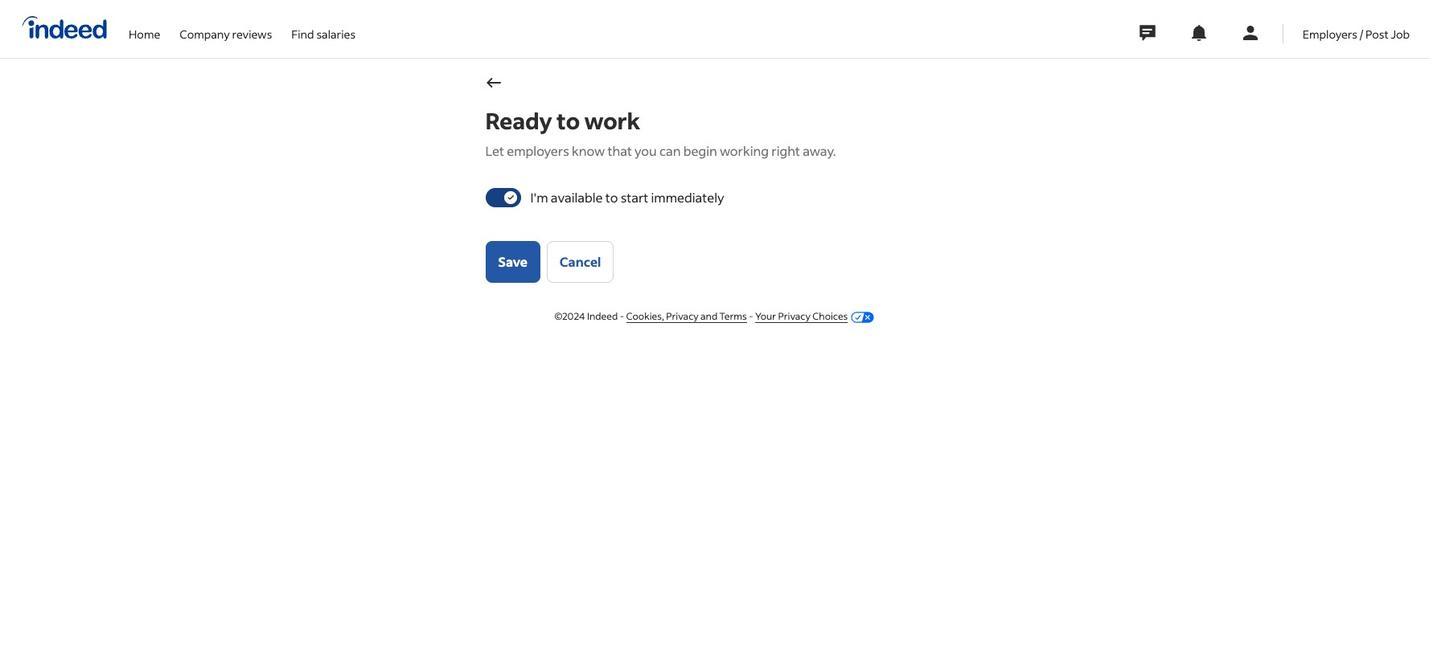 Task type: vqa. For each thing, say whether or not it's contained in the screenshot.
immediately
yes



Task type: locate. For each thing, give the bounding box(es) containing it.
employers
[[507, 142, 569, 159]]

choices
[[813, 310, 848, 323]]

company
[[180, 26, 230, 41]]

working
[[720, 142, 769, 159]]

salaries
[[316, 26, 356, 41]]

find salaries link
[[291, 0, 356, 55]]

-
[[620, 310, 624, 323], [749, 310, 753, 323]]

to left start
[[605, 189, 618, 206]]

find
[[291, 26, 314, 41]]

1 horizontal spatial privacy
[[778, 310, 811, 323]]

home
[[129, 26, 160, 41]]

0 vertical spatial to
[[557, 106, 580, 135]]

- left your
[[749, 310, 753, 323]]

privacy
[[666, 310, 699, 323], [778, 310, 811, 323]]

0 horizontal spatial to
[[557, 106, 580, 135]]

to up know
[[557, 106, 580, 135]]

your privacy choices link
[[755, 310, 848, 323]]

i'm available to start immediately
[[530, 189, 724, 206]]

©2024 indeed - cookies, privacy and terms - your privacy choices
[[555, 310, 848, 323]]

job
[[1391, 26, 1410, 41]]

privacy left and
[[666, 310, 699, 323]]

- right indeed
[[620, 310, 624, 323]]

privacy right your
[[778, 310, 811, 323]]

save button
[[485, 241, 540, 283]]

0 horizontal spatial -
[[620, 310, 624, 323]]

i'm
[[530, 189, 548, 206]]

0 horizontal spatial privacy
[[666, 310, 699, 323]]

1 horizontal spatial -
[[749, 310, 753, 323]]

employers
[[1303, 26, 1358, 41]]

available
[[551, 189, 603, 206]]

1 horizontal spatial to
[[605, 189, 618, 206]]

away.
[[803, 142, 836, 159]]

terms
[[720, 310, 747, 323]]

save
[[498, 253, 528, 270]]

employers / post job link
[[1303, 0, 1410, 55]]

to
[[557, 106, 580, 135], [605, 189, 618, 206]]

ready to work let employers know that you can begin working right away.
[[485, 106, 836, 159]]

cookies, privacy and terms link
[[626, 310, 747, 323]]

can
[[660, 142, 681, 159]]

start
[[621, 189, 649, 206]]



Task type: describe. For each thing, give the bounding box(es) containing it.
cancel
[[560, 253, 601, 270]]

know
[[572, 142, 605, 159]]

your
[[755, 310, 776, 323]]

immediately
[[651, 189, 724, 206]]

1 - from the left
[[620, 310, 624, 323]]

cookies,
[[626, 310, 664, 323]]

you
[[635, 142, 657, 159]]

company reviews link
[[180, 0, 272, 55]]

let
[[485, 142, 504, 159]]

employers / post job
[[1303, 26, 1410, 41]]

ready to work element
[[485, 106, 957, 283]]

find salaries
[[291, 26, 356, 41]]

©2024
[[555, 310, 585, 323]]

to inside ready to work let employers know that you can begin working right away.
[[557, 106, 580, 135]]

company reviews
[[180, 26, 272, 41]]

/
[[1360, 26, 1364, 41]]

right
[[772, 142, 800, 159]]

ready
[[485, 106, 552, 135]]

1 privacy from the left
[[666, 310, 699, 323]]

reviews
[[232, 26, 272, 41]]

work
[[584, 106, 640, 135]]

2 - from the left
[[749, 310, 753, 323]]

that
[[608, 142, 632, 159]]

2 privacy from the left
[[778, 310, 811, 323]]

begin
[[683, 142, 717, 159]]

home link
[[129, 0, 160, 55]]

post
[[1366, 26, 1389, 41]]

indeed
[[587, 310, 618, 323]]

and
[[701, 310, 718, 323]]

cancel link
[[547, 241, 614, 283]]

1 vertical spatial to
[[605, 189, 618, 206]]



